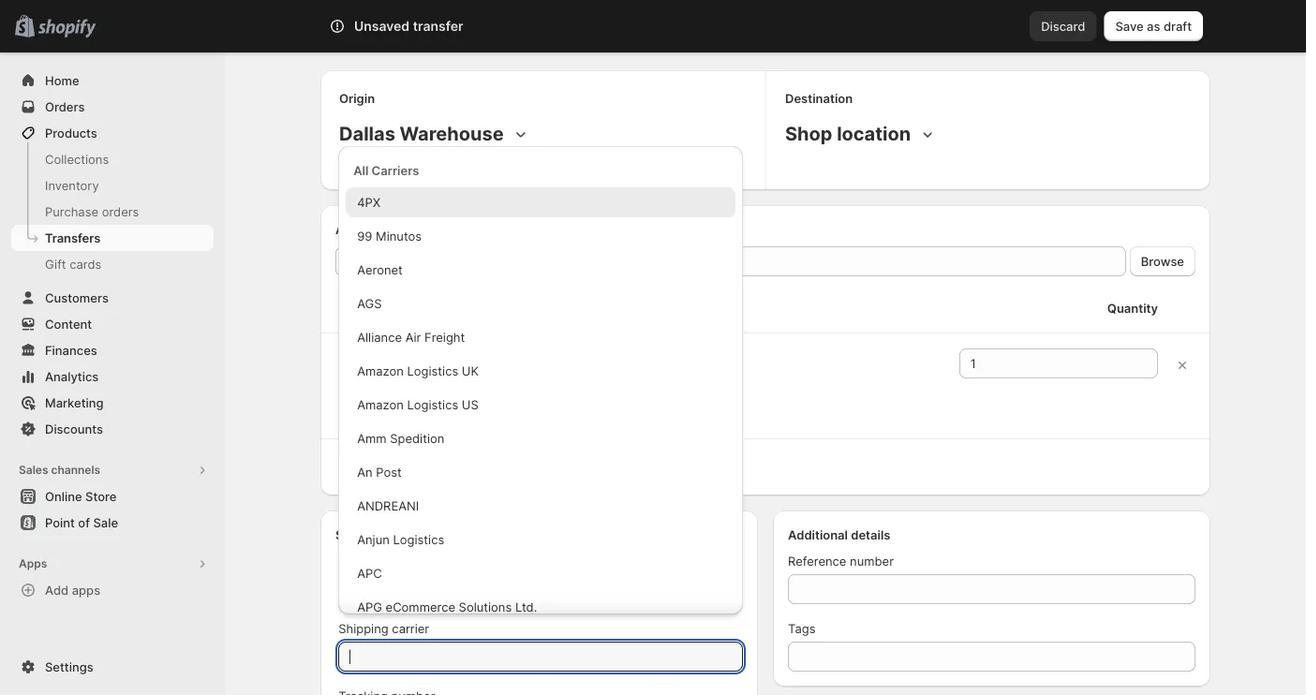 Task type: vqa. For each thing, say whether or not it's contained in the screenshot.
Estimated arrival
yes



Task type: locate. For each thing, give the bounding box(es) containing it.
orders
[[102, 204, 139, 219]]

0 vertical spatial add
[[336, 222, 359, 237]]

shop location button
[[782, 119, 941, 149]]

1 left an
[[339, 460, 345, 475]]

collections link
[[11, 146, 214, 172]]

1 details from the left
[[395, 528, 434, 542]]

add apps
[[45, 583, 100, 597]]

details up number
[[851, 528, 891, 542]]

freight
[[425, 330, 465, 344]]

andreani
[[357, 499, 419, 513]]

add apps button
[[11, 577, 214, 604]]

details for additional details
[[851, 528, 891, 542]]

warehouse up tx
[[400, 122, 504, 145]]

1 horizontal spatial 1
[[449, 350, 455, 365]]

create transfer
[[350, 23, 490, 46]]

1 vertical spatial dallas
[[510, 388, 546, 403]]

shipment
[[336, 528, 392, 542]]

1 vertical spatial products
[[339, 301, 392, 315]]

add down 4px
[[336, 222, 359, 237]]

of
[[78, 515, 90, 530]]

purchase
[[45, 204, 98, 219]]

apg
[[357, 600, 382, 614]]

channels
[[51, 463, 100, 477]]

products up the collections
[[45, 126, 97, 140]]

products
[[362, 222, 415, 237]]

1 variant on transfer
[[339, 460, 454, 475]]

add left apps
[[45, 583, 69, 597]]

not
[[422, 388, 443, 403]]

1 horizontal spatial dallas,
[[381, 155, 419, 169]]

0 horizontal spatial details
[[395, 528, 434, 542]]

save as draft
[[1116, 19, 1192, 33]]

0 vertical spatial logistics
[[407, 364, 458, 378]]

logistics for us
[[407, 397, 458, 412]]

dallas up the dallas, dallas, tx
[[339, 122, 395, 145]]

2 amazon from the top
[[357, 397, 404, 412]]

1 horizontal spatial details
[[851, 528, 891, 542]]

products link
[[11, 120, 214, 146]]

apps
[[19, 557, 47, 571]]

1 vertical spatial amazon
[[357, 397, 404, 412]]

dallas, dallas, tx
[[339, 155, 438, 169]]

point
[[45, 515, 75, 530]]

discounts
[[45, 422, 103, 436]]

settings
[[45, 660, 93, 674]]

1 dallas, from the left
[[339, 155, 377, 169]]

all
[[353, 163, 369, 178]]

logistics
[[407, 364, 458, 378], [407, 397, 458, 412], [393, 532, 444, 547]]

1 vertical spatial add
[[45, 583, 69, 597]]

2 details from the left
[[851, 528, 891, 542]]

variant
[[348, 460, 388, 475]]

0 horizontal spatial add
[[45, 583, 69, 597]]

origin
[[339, 91, 375, 105]]

content link
[[11, 311, 214, 337]]

add
[[336, 222, 359, 237], [45, 583, 69, 597]]

1 amazon from the top
[[357, 364, 404, 378]]

draft
[[1164, 19, 1192, 33]]

0 horizontal spatial products
[[45, 126, 97, 140]]

online
[[45, 489, 82, 504]]

search
[[412, 19, 452, 33]]

all carriers
[[353, 163, 419, 178]]

add inside button
[[45, 583, 69, 597]]

orders link
[[11, 94, 214, 120]]

carriers
[[372, 163, 419, 178]]

2 vertical spatial logistics
[[393, 532, 444, 547]]

dallas,
[[339, 155, 377, 169], [381, 155, 419, 169]]

0 vertical spatial dallas
[[339, 122, 395, 145]]

amazon down alliance
[[357, 364, 404, 378]]

purchase orders
[[45, 204, 139, 219]]

0 vertical spatial amazon
[[357, 364, 404, 378]]

quantity
[[1108, 301, 1158, 315]]

warehouse down stocked
[[422, 407, 487, 421]]

1 inside the product 1 medium / blue
[[449, 350, 455, 365]]

dallas inside dropdown button
[[339, 122, 395, 145]]

1 horizontal spatial products
[[339, 301, 392, 315]]

sales channels button
[[11, 457, 214, 484]]

apc
[[357, 566, 382, 581]]

dallas warehouse
[[339, 122, 504, 145]]

1 up /
[[449, 350, 455, 365]]

Search products text field
[[373, 246, 1126, 276]]

an
[[357, 465, 373, 479]]

shopify image
[[38, 19, 96, 38]]

1 vertical spatial warehouse
[[422, 407, 487, 421]]

point of sale
[[45, 515, 118, 530]]

0 vertical spatial products
[[45, 126, 97, 140]]

an post
[[357, 465, 402, 479]]

amazon
[[357, 364, 404, 378], [357, 397, 404, 412]]

0 vertical spatial 1
[[449, 350, 455, 365]]

sales
[[19, 463, 48, 477]]

dallas right at
[[510, 388, 546, 403]]

1
[[449, 350, 455, 365], [339, 460, 345, 475]]

product 1 link
[[399, 350, 455, 365]]

not stocked at dallas warehouse
[[422, 388, 546, 421]]

1 vertical spatial 1
[[339, 460, 345, 475]]

tx
[[422, 155, 438, 169]]

minutos
[[376, 229, 422, 243]]

dallas, up 4px
[[339, 155, 377, 169]]

amm spedition
[[357, 431, 445, 446]]

an post option
[[339, 454, 743, 487]]

amazon up amm
[[357, 397, 404, 412]]

1 horizontal spatial dallas
[[510, 388, 546, 403]]

amazon logistics us
[[357, 397, 479, 412]]

collections
[[45, 152, 109, 166]]

gift cards
[[45, 257, 102, 271]]

blue
[[456, 369, 481, 384]]

0 horizontal spatial dallas
[[339, 122, 395, 145]]

details up arrival
[[395, 528, 434, 542]]

orders
[[45, 99, 85, 114]]

warehouse inside not stocked at dallas warehouse
[[422, 407, 487, 421]]

0 vertical spatial warehouse
[[400, 122, 504, 145]]

dallas, left tx
[[381, 155, 419, 169]]

products up alliance
[[339, 301, 392, 315]]

dallas warehouse button
[[336, 119, 534, 149]]

browse
[[1141, 254, 1185, 268]]

discounts link
[[11, 416, 214, 442]]

medium
[[399, 369, 445, 384]]

0 horizontal spatial dallas,
[[339, 155, 377, 169]]

number
[[850, 554, 894, 568]]

1 horizontal spatial add
[[336, 222, 359, 237]]

None number field
[[959, 349, 1130, 379]]

transfer for unsaved transfer
[[413, 18, 463, 34]]

shop location
[[785, 122, 911, 145]]

1 vertical spatial logistics
[[407, 397, 458, 412]]

settings link
[[11, 654, 214, 680]]

unsaved
[[354, 18, 410, 34]]



Task type: describe. For each thing, give the bounding box(es) containing it.
4px
[[357, 195, 381, 209]]

sale
[[93, 515, 118, 530]]

inventory link
[[11, 172, 214, 199]]

shipping carrier
[[339, 621, 429, 636]]

location
[[837, 122, 911, 145]]

purchase orders link
[[11, 199, 214, 225]]

air
[[405, 330, 421, 344]]

cards
[[70, 257, 102, 271]]

as
[[1147, 19, 1161, 33]]

online store
[[45, 489, 117, 504]]

us
[[462, 397, 479, 412]]

tags
[[788, 621, 816, 636]]

sales channels
[[19, 463, 100, 477]]

estimated arrival
[[339, 554, 435, 568]]

aeronet
[[357, 262, 403, 277]]

Reference number text field
[[788, 574, 1196, 604]]

point of sale button
[[0, 510, 225, 536]]

apps button
[[11, 551, 214, 577]]

destination
[[785, 91, 853, 105]]

add products
[[336, 222, 415, 237]]

product
[[399, 350, 446, 365]]

gift
[[45, 257, 66, 271]]

all carriers group
[[339, 187, 743, 695]]

on
[[391, 460, 405, 475]]

finances link
[[11, 337, 214, 364]]

customers
[[45, 291, 109, 305]]

Shipping carrier text field
[[339, 642, 743, 672]]

gift cards link
[[11, 251, 214, 277]]

ecommerce
[[386, 600, 455, 614]]

save as draft button
[[1104, 11, 1203, 41]]

create
[[350, 23, 412, 46]]

search button
[[381, 11, 925, 41]]

discard link
[[1030, 11, 1097, 41]]

online store button
[[0, 484, 225, 510]]

alliance
[[357, 330, 402, 344]]

transfers link
[[11, 225, 214, 251]]

amazon for amazon logistics uk
[[357, 364, 404, 378]]

arrival
[[399, 554, 435, 568]]

4px option
[[339, 187, 743, 217]]

transfers
[[45, 231, 101, 245]]

shop
[[785, 122, 833, 145]]

99 minutos
[[357, 229, 422, 243]]

transfer for create transfer
[[417, 23, 490, 46]]

carrier
[[392, 621, 429, 636]]

0 horizontal spatial 1
[[339, 460, 345, 475]]

add for add products
[[336, 222, 359, 237]]

amazon for amazon logistics us
[[357, 397, 404, 412]]

2 dallas, from the left
[[381, 155, 419, 169]]

content
[[45, 317, 92, 331]]

add for add apps
[[45, 583, 69, 597]]

/
[[449, 369, 453, 384]]

marketing link
[[11, 390, 214, 416]]

ags
[[357, 296, 382, 311]]

Tags text field
[[788, 642, 1196, 672]]

spedition
[[390, 431, 445, 446]]

discard
[[1041, 19, 1086, 33]]

product 1 medium / blue
[[399, 350, 481, 384]]

estimated
[[339, 554, 396, 568]]

home link
[[11, 67, 214, 94]]

logistics for uk
[[407, 364, 458, 378]]

solutions
[[459, 600, 512, 614]]

uk
[[462, 364, 479, 378]]

shipping
[[339, 621, 389, 636]]

finances
[[45, 343, 97, 358]]

apps
[[72, 583, 100, 597]]

ltd.
[[515, 600, 537, 614]]

dallas inside not stocked at dallas warehouse
[[510, 388, 546, 403]]

99
[[357, 229, 372, 243]]

amm
[[357, 431, 387, 446]]

reference
[[788, 554, 847, 568]]

home
[[45, 73, 79, 88]]

point of sale link
[[11, 510, 214, 536]]

analytics
[[45, 369, 99, 384]]

online store link
[[11, 484, 214, 510]]

warehouse inside dropdown button
[[400, 122, 504, 145]]

additional
[[788, 528, 848, 542]]

additional details
[[788, 528, 891, 542]]

details for shipment details
[[395, 528, 434, 542]]

alliance air freight
[[357, 330, 465, 344]]

marketing
[[45, 395, 104, 410]]

shipment details
[[336, 528, 434, 542]]

anjun logistics
[[357, 532, 444, 547]]

amazon logistics uk
[[357, 364, 479, 378]]

post
[[376, 465, 402, 479]]



